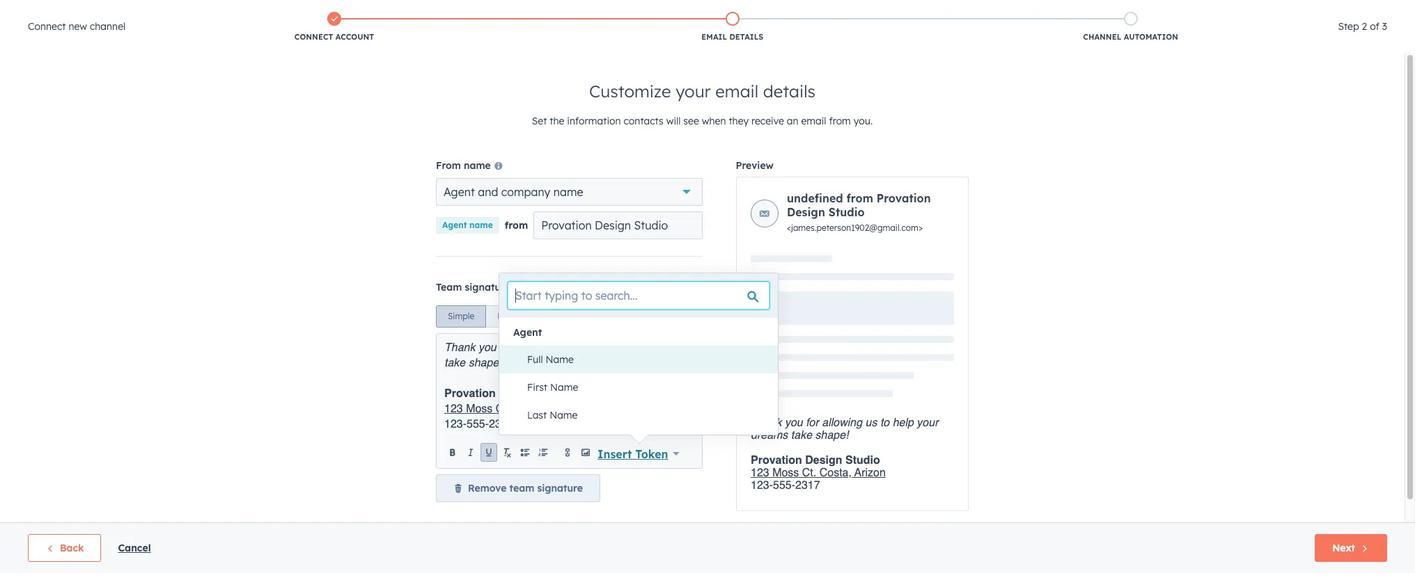 Task type: describe. For each thing, give the bounding box(es) containing it.
2 menu item from the left
[[1248, 0, 1398, 22]]

html button
[[485, 306, 532, 328]]

555-
[[467, 419, 489, 431]]

3
[[1382, 20, 1387, 33]]

and
[[478, 185, 498, 199]]

ct.
[[496, 403, 510, 416]]

undefined from provation design studio <james.peterson1902@gmail.com>
[[787, 192, 931, 233]]

undefined
[[787, 192, 843, 205]]

provation inside 'provation design studio 123 moss ct. costa, arizon 123-555-2317'
[[444, 388, 496, 400]]

name for full name
[[546, 354, 574, 366]]

thank
[[444, 342, 475, 354]]

they
[[729, 115, 749, 127]]

html
[[497, 311, 520, 322]]

design inside 'provation design studio 123 moss ct. costa, arizon 123-555-2317'
[[499, 388, 536, 400]]

next button
[[1315, 535, 1387, 563]]

costa,
[[513, 403, 545, 416]]

email
[[702, 32, 727, 42]]

1 vertical spatial email
[[801, 115, 826, 127]]

when
[[702, 115, 726, 127]]

1 horizontal spatial your
[[676, 81, 711, 102]]

help
[[586, 342, 607, 354]]

insert
[[598, 447, 632, 461]]

upgrade
[[1077, 7, 1115, 18]]

agent list box
[[499, 346, 778, 430]]

agent for agent name
[[442, 220, 467, 231]]

name for last name
[[550, 409, 578, 422]]

you
[[478, 342, 496, 354]]

automation
[[1124, 32, 1178, 42]]

123-
[[444, 419, 467, 431]]

from inside "undefined from provation design studio <james.peterson1902@gmail.com>"
[[847, 192, 873, 205]]

1 menu item from the left
[[1143, 0, 1175, 22]]

list containing connect account
[[135, 9, 1330, 45]]

from
[[436, 159, 461, 172]]

receive
[[751, 115, 784, 127]]

2 vertical spatial from
[[505, 219, 528, 232]]

insert token
[[598, 447, 668, 461]]

1 vertical spatial details
[[763, 81, 816, 102]]

insert token button
[[595, 444, 682, 463]]

set the information contacts will see when they receive an email from you.
[[532, 115, 873, 127]]

arizon
[[548, 403, 579, 416]]

shape!
[[468, 357, 502, 370]]

your inside thank you for allowing us to help your dreams take shape!
[[610, 342, 632, 354]]

token
[[635, 447, 668, 461]]

you.
[[854, 115, 873, 127]]

studio inside 'provation design studio 123 moss ct. costa, arizon 123-555-2317'
[[539, 388, 574, 400]]

first name button
[[513, 374, 778, 402]]

step 2 of 3
[[1338, 20, 1387, 33]]

connect new channel heading
[[28, 18, 125, 35]]

agent and company name
[[444, 185, 583, 199]]

group containing simple
[[436, 306, 532, 328]]

<james.peterson1902@gmail.com>
[[787, 223, 923, 233]]

for
[[499, 342, 512, 354]]

team
[[509, 483, 534, 495]]

customize your email details
[[589, 81, 816, 102]]

company
[[501, 185, 550, 199]]

2 vertical spatial agent
[[513, 327, 542, 339]]

connect account
[[294, 32, 374, 42]]

Search HubSpot search field
[[1219, 29, 1390, 53]]

will
[[666, 115, 681, 127]]

channel
[[1083, 32, 1121, 42]]

channel
[[90, 20, 125, 33]]

team
[[436, 281, 462, 294]]

first
[[527, 382, 547, 394]]

full name button
[[513, 346, 778, 374]]

an
[[787, 115, 798, 127]]

name for agent name
[[469, 220, 493, 231]]

last name
[[527, 409, 578, 422]]

calling icon button
[[1118, 2, 1141, 20]]

account
[[336, 32, 374, 42]]

step
[[1338, 20, 1359, 33]]

agent and company name button
[[436, 178, 702, 206]]

channel automation
[[1083, 32, 1178, 42]]

thank you for allowing us to help your dreams take shape!
[[444, 342, 675, 370]]

last
[[527, 409, 547, 422]]

name inside popup button
[[554, 185, 583, 199]]

the
[[550, 115, 564, 127]]

allowing
[[516, 342, 556, 354]]

contacts
[[624, 115, 664, 127]]

simple button
[[436, 306, 486, 328]]



Task type: vqa. For each thing, say whether or not it's contained in the screenshot.
Send for Send or schedule
no



Task type: locate. For each thing, give the bounding box(es) containing it.
provation
[[877, 192, 931, 205], [444, 388, 496, 400]]

2317
[[489, 419, 514, 431]]

design up <james.peterson1902@gmail.com>
[[787, 205, 825, 219]]

your
[[676, 81, 711, 102], [610, 342, 632, 354]]

us
[[559, 342, 571, 354]]

see
[[683, 115, 699, 127]]

provation up moss
[[444, 388, 496, 400]]

upgrade menu
[[1061, 0, 1398, 22]]

0 horizontal spatial email
[[715, 81, 758, 102]]

email details list item
[[533, 9, 932, 45]]

studio up <james.peterson1902@gmail.com>
[[829, 205, 865, 219]]

set
[[532, 115, 547, 127]]

connect
[[28, 20, 66, 33], [294, 32, 333, 42]]

signature up html
[[465, 281, 510, 294]]

agent down from
[[442, 220, 467, 231]]

connect left account
[[294, 32, 333, 42]]

signature
[[465, 281, 510, 294], [537, 483, 583, 495]]

channel automation list item
[[932, 9, 1330, 45]]

0 vertical spatial details
[[729, 32, 763, 42]]

from up <james.peterson1902@gmail.com>
[[847, 192, 873, 205]]

name up "and"
[[464, 159, 491, 172]]

1 vertical spatial your
[[610, 342, 632, 354]]

connect new channel
[[28, 20, 125, 33]]

your right help
[[610, 342, 632, 354]]

name for from name
[[464, 159, 491, 172]]

connect for connect new channel
[[28, 20, 66, 33]]

details right 'email'
[[729, 32, 763, 42]]

upgrade image
[[1062, 6, 1075, 18]]

from down agent and company name
[[505, 219, 528, 232]]

details
[[729, 32, 763, 42], [763, 81, 816, 102]]

0 vertical spatial signature
[[465, 281, 510, 294]]

2 vertical spatial name
[[469, 220, 493, 231]]

Start typing to search... search field
[[508, 282, 770, 310]]

signature inside 'button'
[[537, 483, 583, 495]]

provation up <james.peterson1902@gmail.com>
[[877, 192, 931, 205]]

customize
[[589, 81, 671, 102]]

connect inside list item
[[294, 32, 333, 42]]

0 horizontal spatial provation
[[444, 388, 496, 400]]

connect for connect account
[[294, 32, 333, 42]]

1 horizontal spatial email
[[801, 115, 826, 127]]

design inside "undefined from provation design studio <james.peterson1902@gmail.com>"
[[787, 205, 825, 219]]

agent
[[444, 185, 475, 199], [442, 220, 467, 231], [513, 327, 542, 339]]

last name button
[[513, 402, 778, 430]]

name inside button
[[546, 354, 574, 366]]

0 horizontal spatial studio
[[539, 388, 574, 400]]

to
[[574, 342, 583, 354]]

name up arizon
[[550, 382, 578, 394]]

none field containing agent
[[499, 274, 778, 430]]

agent inside popup button
[[444, 185, 475, 199]]

remove team signature button
[[436, 475, 600, 503]]

0 horizontal spatial signature
[[465, 281, 510, 294]]

0 horizontal spatial menu item
[[1143, 0, 1175, 22]]

0 vertical spatial name
[[464, 159, 491, 172]]

cancel button
[[118, 540, 151, 557]]

from
[[829, 115, 851, 127], [847, 192, 873, 205], [505, 219, 528, 232]]

name
[[546, 354, 574, 366], [550, 382, 578, 394], [550, 409, 578, 422]]

1 vertical spatial name
[[550, 382, 578, 394]]

agent down from name
[[444, 185, 475, 199]]

0 horizontal spatial design
[[499, 388, 536, 400]]

details up an
[[763, 81, 816, 102]]

1 horizontal spatial design
[[787, 205, 825, 219]]

1 vertical spatial signature
[[537, 483, 583, 495]]

calling icon image
[[1123, 6, 1136, 18]]

list
[[135, 9, 1330, 45]]

name inside button
[[550, 382, 578, 394]]

0 horizontal spatial your
[[610, 342, 632, 354]]

email right an
[[801, 115, 826, 127]]

name right last
[[550, 409, 578, 422]]

email up the they
[[715, 81, 758, 102]]

connect left new
[[28, 20, 66, 33]]

1 horizontal spatial studio
[[829, 205, 865, 219]]

connect inside heading
[[28, 20, 66, 33]]

1 horizontal spatial connect
[[294, 32, 333, 42]]

0 vertical spatial design
[[787, 205, 825, 219]]

from name
[[436, 159, 491, 172]]

123
[[444, 403, 463, 416]]

first name
[[527, 382, 578, 394]]

of
[[1370, 20, 1379, 33]]

studio up arizon
[[539, 388, 574, 400]]

1 vertical spatial studio
[[539, 388, 574, 400]]

dreams
[[635, 342, 672, 354]]

menu item up search hubspot search box
[[1248, 0, 1398, 22]]

2
[[1362, 20, 1367, 33]]

0 vertical spatial from
[[829, 115, 851, 127]]

None text field
[[534, 212, 702, 240], [444, 341, 695, 432], [534, 212, 702, 240], [444, 341, 695, 432]]

remove
[[468, 483, 507, 495]]

menu item
[[1143, 0, 1175, 22], [1248, 0, 1398, 22]]

1 vertical spatial from
[[847, 192, 873, 205]]

2 vertical spatial name
[[550, 409, 578, 422]]

provation inside "undefined from provation design studio <james.peterson1902@gmail.com>"
[[877, 192, 931, 205]]

remove team signature
[[468, 483, 583, 495]]

0 vertical spatial studio
[[829, 205, 865, 219]]

information
[[567, 115, 621, 127]]

name inside button
[[550, 409, 578, 422]]

simple
[[448, 311, 474, 322]]

1 vertical spatial name
[[554, 185, 583, 199]]

connect account completed list item
[[135, 9, 533, 45]]

full
[[527, 354, 543, 366]]

preview
[[736, 159, 774, 172]]

signature right team
[[537, 483, 583, 495]]

provation design studio 123 moss ct. costa, arizon 123-555-2317
[[444, 388, 579, 431]]

name right company
[[554, 185, 583, 199]]

studio inside "undefined from provation design studio <james.peterson1902@gmail.com>"
[[829, 205, 865, 219]]

from left you.
[[829, 115, 851, 127]]

full name
[[527, 354, 574, 366]]

1 horizontal spatial menu item
[[1248, 0, 1398, 22]]

next
[[1332, 542, 1355, 555]]

back button
[[28, 535, 101, 563]]

1 horizontal spatial signature
[[537, 483, 583, 495]]

0 vertical spatial agent
[[444, 185, 475, 199]]

email
[[715, 81, 758, 102], [801, 115, 826, 127]]

team signature
[[436, 281, 510, 294]]

0 vertical spatial your
[[676, 81, 711, 102]]

group
[[436, 306, 532, 328]]

agent up allowing
[[513, 327, 542, 339]]

name down "and"
[[469, 220, 493, 231]]

1 vertical spatial agent
[[442, 220, 467, 231]]

0 horizontal spatial connect
[[28, 20, 66, 33]]

0 vertical spatial email
[[715, 81, 758, 102]]

studio
[[829, 205, 865, 219], [539, 388, 574, 400]]

name left to
[[546, 354, 574, 366]]

1 horizontal spatial provation
[[877, 192, 931, 205]]

agent for agent and company name
[[444, 185, 475, 199]]

email details
[[702, 32, 763, 42]]

1 vertical spatial design
[[499, 388, 536, 400]]

1 vertical spatial provation
[[444, 388, 496, 400]]

0 vertical spatial name
[[546, 354, 574, 366]]

your up see
[[676, 81, 711, 102]]

cancel
[[118, 542, 151, 555]]

name for first name
[[550, 382, 578, 394]]

agent name
[[442, 220, 493, 231]]

back
[[60, 542, 84, 555]]

0 vertical spatial provation
[[877, 192, 931, 205]]

take
[[444, 357, 465, 370]]

menu item up automation
[[1143, 0, 1175, 22]]

None field
[[499, 274, 778, 430]]

moss
[[466, 403, 493, 416]]

name
[[464, 159, 491, 172], [554, 185, 583, 199], [469, 220, 493, 231]]

design up costa,
[[499, 388, 536, 400]]

design
[[787, 205, 825, 219], [499, 388, 536, 400]]

details inside email details "list item"
[[729, 32, 763, 42]]

new
[[69, 20, 87, 33]]



